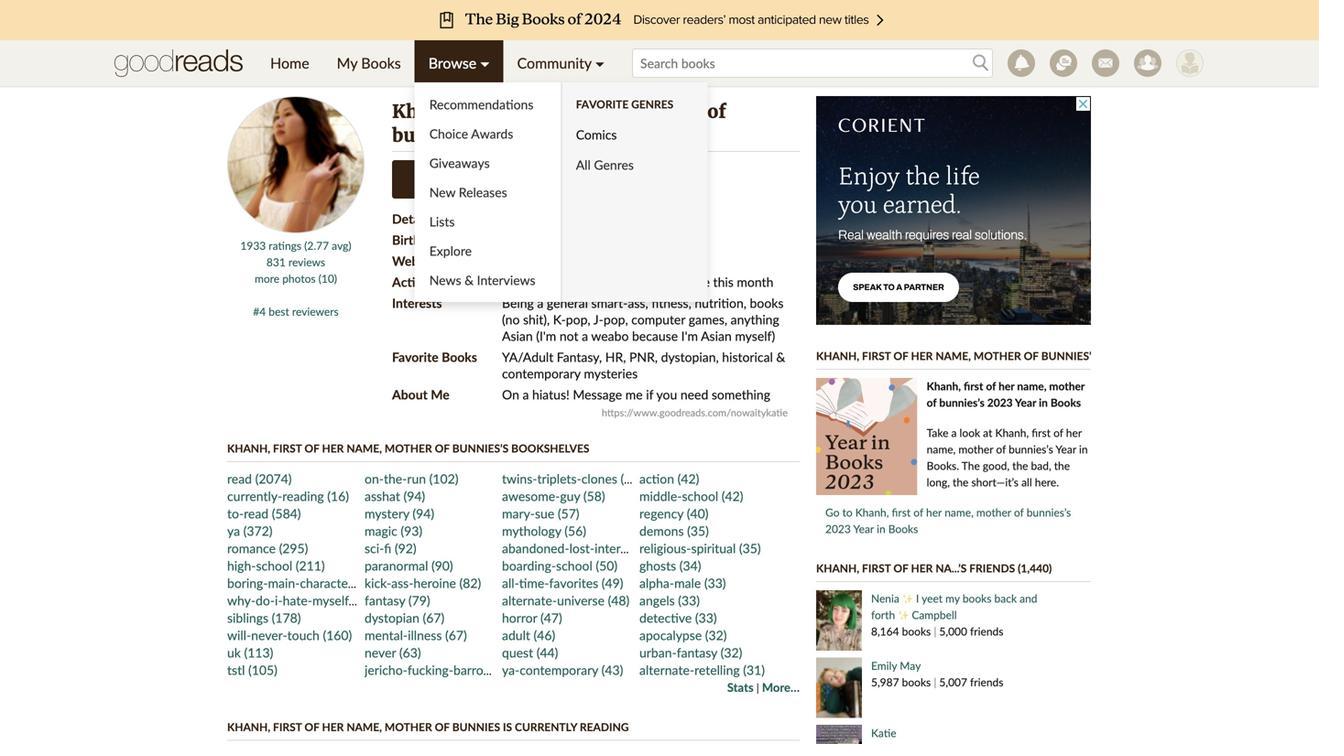 Task type: locate. For each thing, give the bounding box(es) containing it.
khanh, up read‎               (2074) link
[[227, 442, 270, 455]]

details
[[392, 211, 432, 227]]

khanh, for khanh, first of her name, mother of bunnies's bookshelves
[[227, 442, 270, 455]]

a left "look"
[[951, 426, 957, 440]]

(33) down male‎
[[678, 593, 700, 609]]

1 vertical spatial friends
[[970, 676, 1004, 689]]

why-
[[227, 593, 256, 609]]

khanh, up nenia ✨... image
[[816, 562, 859, 575]]

year up nenia
[[853, 523, 874, 536]]

0 horizontal spatial &
[[465, 273, 474, 288]]

read‎ down 'currently-'
[[244, 506, 269, 522]]

0 vertical spatial friends
[[970, 625, 1004, 639]]

books down may
[[902, 676, 931, 689]]

(42) up spiritual‎
[[722, 489, 743, 504]]

2 friends from the top
[[970, 676, 1004, 689]]

first for khanh, first of her na...'s friends (1,440)
[[862, 562, 891, 575]]

✨ right forth
[[898, 609, 909, 622]]

message
[[573, 387, 622, 403]]

bunnies's inside khanh, first of her name, mother of bunnies's 2023 year in books
[[939, 396, 985, 410]]

mother for khanh, first of her name, mother of bunnies's bookshelves
[[385, 442, 432, 455]]

mother up all genres "link"
[[634, 100, 702, 123]]

the up all
[[1012, 459, 1028, 473]]

alternate-universe‎               (48) link
[[502, 593, 630, 609]]

| inside action‎               (42) middle-school‎               (42) regency‎               (40) demons‎               (35) religious-spiritual‎               (35) ghosts‎               (34) alpha-male‎               (33) angels‎               (33) detective‎               (33) apocalypse‎               (32) urban-fantasy‎               (32) alternate-retelling‎               (31) stats | more…
[[756, 682, 759, 695]]

awesome-guy‎               (58) link
[[502, 489, 605, 504]]

books up me
[[442, 349, 477, 365]]

twins-triplets-clones‎               (59) awesome-guy‎               (58) mary-sue‎               (57) mythology‎               (56) abandoned-lost-interest‎               (55) boarding-school‎               (50) all-time-favorites‎               (49) alternate-universe‎               (48) horror‎               (47) adult‎               (46) quest‎               (44) ya-contemporary‎               (43)
[[502, 471, 662, 678]]

name, up khanh, first of her name, mother of bunnies's 2023 year in books
[[936, 349, 971, 363]]

khanh, inside khanh, first of her name, mother of bunnies
[[392, 100, 460, 123]]

1 vertical spatial 2023
[[825, 523, 851, 536]]

run‎
[[407, 471, 426, 487]]

mary-sue‎               (57) link
[[502, 506, 579, 522]]

mother down "fucking-"
[[385, 721, 432, 734]]

asian down the (no
[[502, 328, 533, 344]]

name, up the on-
[[347, 442, 382, 455]]

favorite up about
[[392, 349, 439, 365]]

1 horizontal spatial alternate-
[[639, 663, 694, 678]]

computer
[[631, 312, 685, 328]]

name, up comics
[[570, 100, 629, 123]]

1 horizontal spatial 2023
[[987, 396, 1013, 410]]

khanh, right the at
[[995, 426, 1029, 440]]

khanh, up 'year in books' image
[[816, 349, 859, 363]]

ya-
[[502, 663, 520, 678]]

0 horizontal spatial pop,
[[566, 312, 591, 328]]

take a look at khanh, first of her name, mother of bunnies's year in books. the good, the bad, the long, the short—it's all here.
[[927, 426, 1088, 489]]

her for khanh, first of her name, mother of bunnies is currently reading
[[322, 721, 344, 734]]

(295)
[[279, 541, 308, 557]]

alternate-retelling‎               (31) link
[[639, 663, 765, 678]]

friends
[[970, 625, 1004, 639], [970, 676, 1004, 689]]

(35) down (40)
[[687, 524, 709, 539]]

friends right 5,000
[[970, 625, 1004, 639]]

hate-
[[283, 593, 312, 609]]

fantasy‎ down kick- at the left bottom of page
[[365, 593, 405, 609]]

Search for books to add to your shelves search field
[[632, 49, 993, 78]]

bunnies for khanh, first of her name, mother of bunnies
[[392, 124, 467, 147]]

1 horizontal spatial asian
[[701, 328, 732, 344]]

first for khanh, first of her name, mother of bunnies's 2023 year in books
[[964, 380, 983, 393]]

(33) right male‎
[[704, 576, 726, 591]]

reviews
[[288, 256, 325, 269]]

news
[[429, 273, 461, 288]]

a up shit),
[[537, 295, 544, 311]]

0 horizontal spatial favorite
[[392, 349, 439, 365]]

name, inside khanh, first of her name, mother of bunnies
[[570, 100, 629, 123]]

alternate- inside twins-triplets-clones‎               (59) awesome-guy‎               (58) mary-sue‎               (57) mythology‎               (56) abandoned-lost-interest‎               (55) boarding-school‎               (50) all-time-favorites‎               (49) alternate-universe‎               (48) horror‎               (47) adult‎               (46) quest‎               (44) ya-contemporary‎               (43)
[[502, 593, 557, 609]]

historical
[[722, 349, 773, 365]]

1 vertical spatial favorite
[[392, 349, 439, 365]]

mother inside khanh, first of her name, mother of bunnies's 2023 year in books
[[1049, 380, 1085, 393]]

home link
[[257, 40, 323, 86]]

khanh, first of her na...'s friends (1,440)
[[816, 562, 1052, 575]]

0 vertical spatial ✨
[[902, 592, 913, 606]]

1 vertical spatial fantasy‎
[[677, 645, 717, 661]]

genres inside "link"
[[594, 157, 634, 173]]

khanh, inside khanh, first of her name, mother of bunnies's 2023 year in books
[[927, 380, 961, 393]]

time-
[[519, 576, 549, 591]]

in inside joined in november 2010,             last active this month interests
[[542, 274, 552, 290]]

mother down short—it's
[[976, 506, 1011, 519]]

genres for favorite genres
[[631, 98, 674, 111]]

retelling‎
[[694, 663, 740, 678]]

year down khanh, first of her name, mother of bunnies's year in books link
[[1015, 396, 1036, 410]]

0 horizontal spatial alternate-
[[502, 593, 557, 609]]

✨ left i
[[902, 592, 913, 606]]

name, inside khanh, first of her name, mother of bunnies's 2023 year in books
[[1017, 380, 1047, 393]]

(33) up apocalypse‎               (32) link
[[695, 611, 717, 626]]

activity
[[392, 274, 437, 290]]

her for khanh, first of her name, mother of bunnies's 2023 year in books
[[999, 380, 1015, 393]]

menu
[[257, 40, 708, 302]]

0 horizontal spatial 2023
[[825, 523, 851, 536]]

khanh, first of her name, mother of bunnies image
[[227, 96, 365, 234]]

bunnies's down here.
[[1027, 506, 1071, 519]]

1 horizontal spatial fantasy‎
[[677, 645, 717, 661]]

alternate-
[[502, 593, 557, 609], [639, 663, 694, 678]]

abandoned-
[[502, 541, 569, 557]]

a right on
[[523, 387, 529, 403]]

bunnies's up bad,
[[1009, 443, 1053, 456]]

read‎ up 'currently-'
[[227, 471, 252, 487]]

school‎ up favorites‎ at the bottom left of page
[[556, 558, 593, 574]]

favorite inside being a general smart-ass, fitness, nutrition, books (no shit), k-pop, j-pop, computer games, anything asian (i'm not a weabo because i'm asian myself) favorite books
[[392, 349, 439, 365]]

the right bad,
[[1054, 459, 1070, 473]]

(47)
[[540, 611, 562, 626]]

do-
[[256, 593, 275, 609]]

photos
[[282, 272, 316, 285]]

(35) right spiritual‎
[[739, 541, 761, 557]]

friends inside emily may 5,987 books | 5,007 friends
[[970, 676, 1004, 689]]

a for on
[[523, 387, 529, 403]]

the down the 'the'
[[953, 476, 969, 489]]

0 vertical spatial fantasy‎
[[365, 593, 405, 609]]

in inside khanh, first of her name, mother of bunnies's 2023 year in books
[[1039, 396, 1048, 410]]

(i'm
[[536, 328, 556, 344]]

1 horizontal spatial pop,
[[604, 312, 628, 328]]

(32) up urban-fantasy‎               (32) link
[[705, 628, 727, 644]]

0 vertical spatial read‎
[[227, 471, 252, 487]]

1 vertical spatial (35)
[[739, 541, 761, 557]]

pop, up weabo
[[604, 312, 628, 328]]

first for khanh, first of her name, mother of bunnies's bookshelves
[[273, 442, 302, 455]]

1 horizontal spatial school‎
[[556, 558, 593, 574]]

dystopian,
[[661, 349, 719, 365]]

a inside on a hiatus! message me if you need something https://www.goodreads.com/nowaitykatie
[[523, 387, 529, 403]]

& right news
[[465, 273, 474, 288]]

| down campbell in the right bottom of the page
[[934, 625, 937, 639]]

0 horizontal spatial the
[[953, 476, 969, 489]]

romance‎               (295) link
[[227, 541, 308, 557]]

& right historical
[[776, 349, 785, 365]]

(94) up (93)
[[413, 506, 434, 522]]

school‎ inside action‎               (42) middle-school‎               (42) regency‎               (40) demons‎               (35) religious-spiritual‎               (35) ghosts‎               (34) alpha-male‎               (33) angels‎               (33) detective‎               (33) apocalypse‎               (32) urban-fantasy‎               (32) alternate-retelling‎               (31) stats | more…
[[682, 489, 718, 504]]

khanh, for khanh, first of her name, mother of bunnies is currently reading
[[227, 721, 270, 734]]

mother up on-the-run‎               (102) link
[[385, 442, 432, 455]]

(2074)
[[255, 471, 292, 487]]

▾ right the 'community'
[[595, 54, 605, 72]]

her inside khanh, first of her name, mother of bunnies's 2023 year in books
[[999, 380, 1015, 393]]

mythology‎
[[502, 524, 561, 539]]

a for being
[[537, 295, 544, 311]]

first right the to
[[892, 506, 911, 519]]

bunnies's for bookshelves
[[452, 442, 509, 455]]

barrons‎
[[453, 663, 496, 678]]

first down 'khanh, first of her name, mother of bunnies's year in books'
[[964, 380, 983, 393]]

bunnies left is
[[452, 721, 500, 734]]

name, down the jericho- on the left bottom of the page
[[347, 721, 382, 734]]

year
[[1100, 349, 1128, 363], [1015, 396, 1036, 410], [1056, 443, 1076, 456], [853, 523, 874, 536]]

1 horizontal spatial ▾
[[595, 54, 605, 72]]

genres
[[631, 98, 674, 111], [594, 157, 634, 173]]

will-
[[227, 628, 251, 644]]

(94) down run‎
[[404, 489, 425, 504]]

831 reviews link
[[266, 256, 325, 269]]

sue‎
[[535, 506, 554, 522]]

her for khanh, first of her name, mother of bunnies's year in books
[[911, 349, 933, 363]]

(67) up illness‎
[[423, 611, 444, 626]]

genres up the "comics" link
[[631, 98, 674, 111]]

i'm
[[681, 328, 698, 344]]

reading
[[580, 721, 629, 734]]

✨
[[902, 592, 913, 606], [898, 609, 909, 622]]

inbox image
[[1092, 49, 1119, 77]]

notifications image
[[1008, 49, 1035, 77]]

books up bad,
[[1051, 396, 1081, 410]]

mother up the 'the'
[[959, 443, 993, 456]]

khanh, right the to
[[855, 506, 889, 519]]

0 horizontal spatial (35)
[[687, 524, 709, 539]]

(67) right illness‎
[[445, 628, 467, 644]]

1 friends from the top
[[970, 625, 1004, 639]]

2 horizontal spatial school‎
[[682, 489, 718, 504]]

0 horizontal spatial ▾
[[480, 54, 490, 72]]

high-school‎               (211) link
[[227, 558, 325, 574]]

0 vertical spatial bunnies
[[392, 124, 467, 147]]

on
[[502, 387, 519, 403]]

▾ right browse
[[480, 54, 490, 72]]

1 vertical spatial (67)
[[445, 628, 467, 644]]

her inside "go to khanh, first of her name, mother of bunnies's 2023 year in books"
[[926, 506, 942, 519]]

1 vertical spatial (42)
[[722, 489, 743, 504]]

bunnies's left in
[[1041, 349, 1098, 363]]

action‎               (42) link
[[639, 471, 699, 487]]

0 vertical spatial genres
[[631, 98, 674, 111]]

books inside khanh, first of her name, mother of bunnies's 2023 year in books
[[1051, 396, 1081, 410]]

0 horizontal spatial school‎
[[256, 558, 292, 574]]

| left 5,007 in the bottom of the page
[[934, 676, 937, 689]]

2 horizontal spatial the
[[1054, 459, 1070, 473]]

first inside khanh, first of her name, mother of bunnies
[[465, 100, 505, 123]]

mother down khanh, first of her name, mother of bunnies's year in books link
[[1049, 380, 1085, 393]]

genres down the "comics" link
[[594, 157, 634, 173]]

(42) up 'middle-school‎               (42)' link
[[678, 471, 699, 487]]

(48)
[[608, 593, 630, 609]]

her for khanh, first of her na...'s friends (1,440)
[[911, 562, 933, 575]]

first for khanh, first of her name, mother of bunnies is currently reading
[[273, 721, 302, 734]]

0 horizontal spatial fantasy‎
[[365, 593, 405, 609]]

first up bad,
[[1032, 426, 1051, 440]]

alternate- inside action‎               (42) middle-school‎               (42) regency‎               (40) demons‎               (35) religious-spiritual‎               (35) ghosts‎               (34) alpha-male‎               (33) angels‎               (33) detective‎               (33) apocalypse‎               (32) urban-fantasy‎               (32) alternate-retelling‎               (31) stats | more…
[[639, 663, 694, 678]]

first up nenia
[[862, 562, 891, 575]]

books right my
[[361, 54, 401, 72]]

detective‎
[[639, 611, 692, 626]]

khanh, first of her name, mother of bunnies's 2023 year in books
[[927, 380, 1085, 410]]

if
[[646, 387, 653, 403]]

school‎ up (40)
[[682, 489, 718, 504]]

name, down long,
[[945, 506, 974, 519]]

& inside ya/adult fantasy, hr, pnr, dystopian, historical & contemporary mysteries about me
[[776, 349, 785, 365]]

best
[[269, 305, 289, 318]]

books inside being a general smart-ass, fitness, nutrition, books (no shit), k-pop, j-pop, computer games, anything asian (i'm not a weabo because i'm asian myself) favorite books
[[442, 349, 477, 365]]

to-read‎               (584) link
[[227, 506, 301, 522]]

mother up khanh, first of her name, mother of bunnies's 2023 year in books
[[974, 349, 1021, 363]]

khanh, up the take
[[927, 380, 961, 393]]

is
[[503, 721, 512, 734]]

1 vertical spatial alternate-
[[639, 663, 694, 678]]

name, down 'khanh, first of her name, mother of bunnies's year in books'
[[1017, 380, 1047, 393]]

5,000
[[939, 625, 967, 639]]

fantasy‎ up alternate-retelling‎               (31) link
[[677, 645, 717, 661]]

▾ inside dropdown button
[[480, 54, 490, 72]]

will-never-touch‎               (160) link
[[227, 628, 352, 644]]

bunnies's up "look"
[[939, 396, 985, 410]]

contemporary‎
[[520, 663, 598, 678]]

favorite up comics
[[576, 98, 629, 111]]

khanh, inside "take a look at khanh, first of her name, mother of bunnies's year in books. the good, the bad, the long, the short—it's all here."
[[995, 426, 1029, 440]]

first up (2074) on the bottom left of page
[[273, 442, 302, 455]]

you
[[656, 387, 677, 403]]

(31)
[[743, 663, 765, 678]]

1 vertical spatial ✨
[[898, 609, 909, 622]]

name, up books. on the right of the page
[[927, 443, 956, 456]]

1 ▾ from the left
[[480, 54, 490, 72]]

books up anything
[[750, 295, 784, 311]]

khanh, down tstl‎               (105) link
[[227, 721, 270, 734]]

mother inside khanh, first of her name, mother of bunnies
[[634, 100, 702, 123]]

explore
[[429, 243, 472, 259]]

year up here.
[[1056, 443, 1076, 456]]

khanh, up choice
[[392, 100, 460, 123]]

in inside "take a look at khanh, first of her name, mother of bunnies's year in books. the good, the bad, the long, the short—it's all here."
[[1079, 443, 1088, 456]]

(34)
[[680, 558, 701, 574]]

a inside "take a look at khanh, first of her name, mother of bunnies's year in books. the good, the bad, the long, the short—it's all here."
[[951, 426, 957, 440]]

| right stats link
[[756, 682, 759, 695]]

1 horizontal spatial favorite
[[576, 98, 629, 111]]

(33)
[[704, 576, 726, 591], [678, 593, 700, 609], [695, 611, 717, 626]]

school‎ down romance‎               (295) link
[[256, 558, 292, 574]]

0 vertical spatial (32)
[[705, 628, 727, 644]]

books
[[361, 54, 401, 72], [442, 349, 477, 365], [1145, 349, 1184, 363], [1051, 396, 1081, 410], [888, 523, 918, 536]]

pnr,
[[629, 349, 658, 365]]

1 vertical spatial genres
[[594, 157, 634, 173]]

khanh, for khanh, first of her na...'s friends (1,440)
[[816, 562, 859, 575]]

(58)
[[583, 489, 605, 504]]

▾ for browse ▾
[[480, 54, 490, 72]]

0 horizontal spatial asian
[[502, 328, 533, 344]]

(92)
[[395, 541, 416, 557]]

bookshelves
[[511, 442, 589, 455]]

ghosts‎               (34) link
[[639, 558, 701, 574]]

twins-triplets-clones‎               (59) link
[[502, 471, 642, 487]]

(55)
[[641, 541, 662, 557]]

0 vertical spatial (42)
[[678, 471, 699, 487]]

bunnies's inside "go to khanh, first of her name, mother of bunnies's 2023 year in books"
[[1027, 506, 1071, 519]]

0 vertical spatial 2023
[[987, 396, 1013, 410]]

books
[[750, 295, 784, 311], [963, 592, 992, 606], [902, 625, 931, 639], [902, 676, 931, 689]]

asian down games,
[[701, 328, 732, 344]]

books right in
[[1145, 349, 1184, 363]]

0 vertical spatial alternate-
[[502, 593, 557, 609]]

boarding-
[[502, 558, 556, 574]]

books up khanh, first of her na...'s friends (1,440) link
[[888, 523, 918, 536]]

1 vertical spatial &
[[776, 349, 785, 365]]

name, for khanh, first of her name, mother of bunnies's 2023 year in books
[[1017, 380, 1047, 393]]

ruby anderson image
[[1176, 49, 1204, 77]]

first down (105)
[[273, 721, 302, 734]]

bunnies's up the "(102)"
[[452, 442, 509, 455]]

friends right 5,007 in the bottom of the page
[[970, 676, 1004, 689]]

0 vertical spatial &
[[465, 273, 474, 288]]

first inside khanh, first of her name, mother of bunnies's 2023 year in books
[[964, 380, 983, 393]]

last
[[654, 274, 673, 290]]

1 horizontal spatial &
[[776, 349, 785, 365]]

her inside khanh, first of her name, mother of bunnies
[[534, 100, 565, 123]]

urban-
[[639, 645, 677, 661]]

2023 up the at
[[987, 396, 1013, 410]]

bunnies's inside "take a look at khanh, first of her name, mother of bunnies's year in books. the good, the bad, the long, the short—it's all here."
[[1009, 443, 1053, 456]]

a
[[537, 295, 544, 311], [582, 328, 588, 344], [523, 387, 529, 403], [951, 426, 957, 440]]

1 vertical spatial bunnies
[[452, 721, 500, 734]]

alternate- down urban-
[[639, 663, 694, 678]]

(32) up the retelling‎
[[721, 645, 742, 661]]

▾ inside popup button
[[595, 54, 605, 72]]

first up awards
[[465, 100, 505, 123]]

bunnies inside khanh, first of her name, mother of bunnies
[[392, 124, 467, 147]]

katie image
[[816, 726, 862, 745]]

1 horizontal spatial the
[[1012, 459, 1028, 473]]

2023 down go
[[825, 523, 851, 536]]

never-
[[251, 628, 287, 644]]

alternate- up horror‎               (47) link
[[502, 593, 557, 609]]

paranormal‎               (90) link
[[365, 558, 453, 574]]

bunnies up giveaways
[[392, 124, 467, 147]]

not
[[560, 328, 579, 344]]

khanh, for khanh, first of her name, mother of bunnies's 2023 year in books
[[927, 380, 961, 393]]

2 ▾ from the left
[[595, 54, 605, 72]]

mental-
[[365, 628, 408, 644]]

mother inside "go to khanh, first of her name, mother of bunnies's 2023 year in books"
[[976, 506, 1011, 519]]

1 vertical spatial (94)
[[413, 506, 434, 522]]

first up 'year in books' image
[[862, 349, 891, 363]]

recommendations link
[[415, 90, 561, 119]]

pop, up not
[[566, 312, 591, 328]]



Task type: vqa. For each thing, say whether or not it's contained in the screenshot.


Task type: describe. For each thing, give the bounding box(es) containing it.
genres for all genres
[[594, 157, 634, 173]]

1 vertical spatial (32)
[[721, 645, 742, 661]]

advertisement element
[[816, 96, 1091, 325]]

menu containing home
[[257, 40, 708, 302]]

her inside "take a look at khanh, first of her name, mother of bunnies's year in books. the good, the bad, the long, the short—it's all here."
[[1066, 426, 1082, 440]]

choice awards
[[429, 126, 513, 142]]

home
[[270, 54, 309, 72]]

interviews
[[477, 273, 536, 288]]

0 vertical spatial favorite
[[576, 98, 629, 111]]

her for khanh, first of her name, mother of bunnies's bookshelves
[[322, 442, 344, 455]]

community ▾
[[517, 54, 605, 72]]

1933
[[240, 239, 266, 252]]

mother for khanh, first of her name, mother of bunnies's 2023 year in books
[[1049, 380, 1085, 393]]

new releases link
[[415, 178, 561, 207]]

general
[[547, 295, 588, 311]]

my group discussions image
[[1050, 49, 1077, 77]]

first for khanh, first of her name, mother of bunnies
[[465, 100, 505, 123]]

2 asian from the left
[[701, 328, 732, 344]]

myself)
[[735, 328, 775, 344]]

follow
[[440, 170, 482, 188]]

regency‎
[[639, 506, 684, 522]]

awesome-
[[502, 489, 560, 504]]

0 vertical spatial (67)
[[423, 611, 444, 626]]

name, for khanh, first of her name, mother of bunnies's bookshelves
[[347, 442, 382, 455]]

currently-reading‎               (16) link
[[227, 489, 349, 504]]

books inside menu
[[361, 54, 401, 72]]

in inside "go to khanh, first of her name, mother of bunnies's 2023 year in books"
[[877, 523, 886, 536]]

mother for khanh, first of her name, mother of bunnies's year in books
[[974, 349, 1021, 363]]

interests
[[392, 295, 442, 311]]

1 vertical spatial (33)
[[678, 593, 700, 609]]

all-time-favorites‎               (49) link
[[502, 576, 623, 591]]

take
[[927, 426, 949, 440]]

los
[[502, 211, 521, 227]]

ya-contemporary‎               (43) link
[[502, 663, 623, 678]]

http://thebookeaters.net/ link
[[502, 253, 645, 269]]

mysteries
[[584, 366, 638, 382]]

| inside nenia ✨ i yeet my books back and forth ✨ campbell 8,164 books | 5,000 friends
[[934, 625, 937, 639]]

(43)
[[602, 663, 623, 678]]

bunnies's for 2023
[[939, 396, 985, 410]]

year in books image
[[816, 378, 918, 496]]

(372)
[[243, 524, 273, 539]]

(202)
[[356, 576, 385, 591]]

khanh, for khanh, first of her name, mother of bunnies
[[392, 100, 460, 123]]

name, for khanh, first of her name, mother of bunnies
[[570, 100, 629, 123]]

ratings
[[269, 239, 301, 252]]

name, for khanh, first of her name, mother of bunnies's year in books
[[936, 349, 971, 363]]

first inside "go to khanh, first of her name, mother of bunnies's 2023 year in books"
[[892, 506, 911, 519]]

books right 'my'
[[963, 592, 992, 606]]

0 vertical spatial (33)
[[704, 576, 726, 591]]

stats
[[727, 681, 754, 695]]

being
[[502, 295, 534, 311]]

all-
[[502, 576, 519, 591]]

(2.77 avg) link
[[304, 239, 351, 252]]

on-the-run‎               (102) link
[[365, 471, 459, 487]]

(211)
[[296, 558, 325, 574]]

on-the-run‎               (102) asshat‎               (94) mystery‎               (94) magic‎               (93) sci-fi‎               (92) paranormal‎               (90) kick-ass-heroine‎               (82) fantasy‎               (79) dystopian‎               (67) mental-illness‎               (67) never‎               (63) jericho-fucking-barrons‎               (62)
[[365, 471, 521, 678]]

0 vertical spatial (35)
[[687, 524, 709, 539]]

(16)
[[327, 489, 349, 504]]

the
[[962, 459, 980, 473]]

emily may image
[[816, 658, 862, 719]]

friends inside nenia ✨ i yeet my books back and forth ✨ campbell 8,164 books | 5,000 friends
[[970, 625, 1004, 639]]

ass-
[[391, 576, 414, 591]]

high-
[[227, 558, 256, 574]]

school‎ inside twins-triplets-clones‎               (59) awesome-guy‎               (58) mary-sue‎               (57) mythology‎               (56) abandoned-lost-interest‎               (55) boarding-school‎               (50) all-time-favorites‎               (49) alternate-universe‎               (48) horror‎               (47) adult‎               (46) quest‎               (44) ya-contemporary‎               (43)
[[556, 558, 593, 574]]

1 asian from the left
[[502, 328, 533, 344]]

books inside emily may 5,987 books | 5,007 friends
[[902, 676, 931, 689]]

games,
[[689, 312, 727, 328]]

why-do-i-hate-myself‎               (183) link
[[227, 593, 381, 609]]

(46)
[[534, 628, 555, 644]]

apocalypse‎               (32) link
[[639, 628, 727, 644]]

name, for khanh, first of her name, mother of bunnies is currently reading
[[347, 721, 382, 734]]

books inside "go to khanh, first of her name, mother of bunnies's 2023 year in books"
[[888, 523, 918, 536]]

recommendations
[[429, 97, 534, 112]]

http://thebookeaters.net/
[[502, 253, 645, 269]]

ass,
[[628, 295, 648, 311]]

(102)
[[429, 471, 459, 487]]

khanh, inside "go to khanh, first of her name, mother of bunnies's 2023 year in books"
[[855, 506, 889, 519]]

weabo
[[591, 328, 629, 344]]

urban-fantasy‎               (32) link
[[639, 645, 742, 661]]

nenia ✨... image
[[816, 591, 862, 651]]

5,987
[[871, 676, 899, 689]]

twins-
[[502, 471, 537, 487]]

jericho-fucking-barrons‎               (62) link
[[365, 663, 521, 678]]

first for khanh, first of her name, mother of bunnies's year in books
[[862, 349, 891, 363]]

my
[[946, 592, 960, 606]]

2023 inside "go to khanh, first of her name, mother of bunnies's 2023 year in books"
[[825, 523, 851, 536]]

831
[[266, 256, 286, 269]]

horror‎               (47) link
[[502, 611, 562, 626]]

first inside "take a look at khanh, first of her name, mother of bunnies's year in books. the good, the bad, the long, the short—it's all here."
[[1032, 426, 1051, 440]]

lists
[[429, 214, 455, 229]]

lists link
[[415, 207, 561, 236]]

books inside being a general smart-ass, fitness, nutrition, books (no shit), k-pop, j-pop, computer games, anything asian (i'm not a weabo because i'm asian myself) favorite books
[[750, 295, 784, 311]]

(584)
[[272, 506, 301, 522]]

1 pop, from the left
[[566, 312, 591, 328]]

school‎ inside the read‎               (2074) currently-reading‎               (16) to-read‎               (584) ya‎               (372) romance‎               (295) high-school‎               (211) boring-main-character‎               (202) why-do-i-hate-myself‎               (183) siblings‎               (178) will-never-touch‎               (160) uk‎               (113) tstl‎               (105)
[[256, 558, 292, 574]]

2023 inside khanh, first of her name, mother of bunnies's 2023 year in books
[[987, 396, 1013, 410]]

a for take
[[951, 426, 957, 440]]

1933 ratings link
[[240, 239, 301, 252]]

spiritual‎
[[691, 541, 736, 557]]

and
[[1020, 592, 1037, 606]]

explore link
[[415, 236, 561, 266]]

the-
[[384, 471, 407, 487]]

news & interviews link
[[415, 266, 561, 295]]

2 pop, from the left
[[604, 312, 628, 328]]

2 vertical spatial (33)
[[695, 611, 717, 626]]

read‎               (2074) currently-reading‎               (16) to-read‎               (584) ya‎               (372) romance‎               (295) high-school‎               (211) boring-main-character‎               (202) why-do-i-hate-myself‎               (183) siblings‎               (178) will-never-touch‎               (160) uk‎               (113) tstl‎               (105)
[[227, 471, 385, 678]]

siblings‎               (178) link
[[227, 611, 301, 626]]

friend requests image
[[1134, 49, 1162, 77]]

mythology‎               (56) link
[[502, 524, 586, 539]]

emily
[[871, 660, 897, 673]]

fitness,
[[652, 295, 691, 311]]

being a general smart-ass, fitness, nutrition, books (no shit), k-pop, j-pop, computer games, anything asian (i'm not a weabo because i'm asian myself) favorite books
[[392, 295, 784, 365]]

boring-main-character‎               (202) link
[[227, 576, 385, 591]]

▾ for community ▾
[[595, 54, 605, 72]]

bunnies for khanh, first of her name, mother of bunnies is currently reading
[[452, 721, 500, 734]]

stats link
[[727, 681, 754, 695]]

1 horizontal spatial (35)
[[739, 541, 761, 557]]

(1,440)
[[1018, 562, 1052, 575]]

my books link
[[323, 40, 415, 86]]

1933 ratings (2.77 avg) 831 reviews more photos (10)
[[240, 239, 351, 285]]

back
[[994, 592, 1017, 606]]

year left in
[[1100, 349, 1128, 363]]

khanh, first of her name, mother of bunnies's bookshelves
[[227, 442, 589, 455]]

paranormal‎
[[365, 558, 428, 574]]

universe‎
[[557, 593, 605, 609]]

joined in november 2010,             last active this month interests
[[392, 274, 774, 311]]

books.
[[927, 459, 959, 473]]

go to khanh, first of her name, mother of bunnies's 2023 year in books
[[825, 506, 1071, 536]]

follow button
[[392, 160, 530, 199]]

year inside "take a look at khanh, first of her name, mother of bunnies's year in books. the good, the bad, the long, the short—it's all here."
[[1056, 443, 1076, 456]]

khanh, for khanh, first of her name, mother of bunnies's year in books
[[816, 349, 859, 363]]

khanh, first of her na...'s friends (1,440) link
[[816, 562, 1052, 575]]

name, inside "go to khanh, first of her name, mother of bunnies's 2023 year in books"
[[945, 506, 974, 519]]

name, inside "take a look at khanh, first of her name, mother of bunnies's year in books. the good, the bad, the long, the short—it's all here."
[[927, 443, 956, 456]]

mother for khanh, first of her name, mother of bunnies
[[634, 100, 702, 123]]

year inside khanh, first of her name, mother of bunnies's 2023 year in books
[[1015, 396, 1036, 410]]

1 vertical spatial read‎
[[244, 506, 269, 522]]

her for khanh, first of her name, mother of bunnies
[[534, 100, 565, 123]]

| inside emily may 5,987 books | 5,007 friends
[[934, 676, 937, 689]]

0 horizontal spatial (42)
[[678, 471, 699, 487]]

smart-
[[591, 295, 628, 311]]

fantasy‎ inside action‎               (42) middle-school‎               (42) regency‎               (40) demons‎               (35) religious-spiritual‎               (35) ghosts‎               (34) alpha-male‎               (33) angels‎               (33) detective‎               (33) apocalypse‎               (32) urban-fantasy‎               (32) alternate-retelling‎               (31) stats | more…
[[677, 645, 717, 661]]

a right not
[[582, 328, 588, 344]]

mother for khanh, first of her name, mother of bunnies is currently reading
[[385, 721, 432, 734]]

bunnies's for year
[[1041, 349, 1098, 363]]

0 vertical spatial (94)
[[404, 489, 425, 504]]

1 horizontal spatial (42)
[[722, 489, 743, 504]]

fantasy‎ inside on-the-run‎               (102) asshat‎               (94) mystery‎               (94) magic‎               (93) sci-fi‎               (92) paranormal‎               (90) kick-ass-heroine‎               (82) fantasy‎               (79) dystopian‎               (67) mental-illness‎               (67) never‎               (63) jericho-fucking-barrons‎               (62)
[[365, 593, 405, 609]]

mother inside "take a look at khanh, first of her name, mother of bunnies's year in books. the good, the bad, the long, the short—it's all here."
[[959, 443, 993, 456]]

at
[[983, 426, 993, 440]]

year inside "go to khanh, first of her name, mother of bunnies's 2023 year in books"
[[853, 523, 874, 536]]

browse ▾ button
[[415, 40, 503, 86]]

fi‎
[[384, 541, 391, 557]]

books down campbell in the right bottom of the page
[[902, 625, 931, 639]]

shit),
[[523, 312, 550, 328]]

(59)
[[621, 471, 642, 487]]

Search books text field
[[632, 49, 993, 78]]



